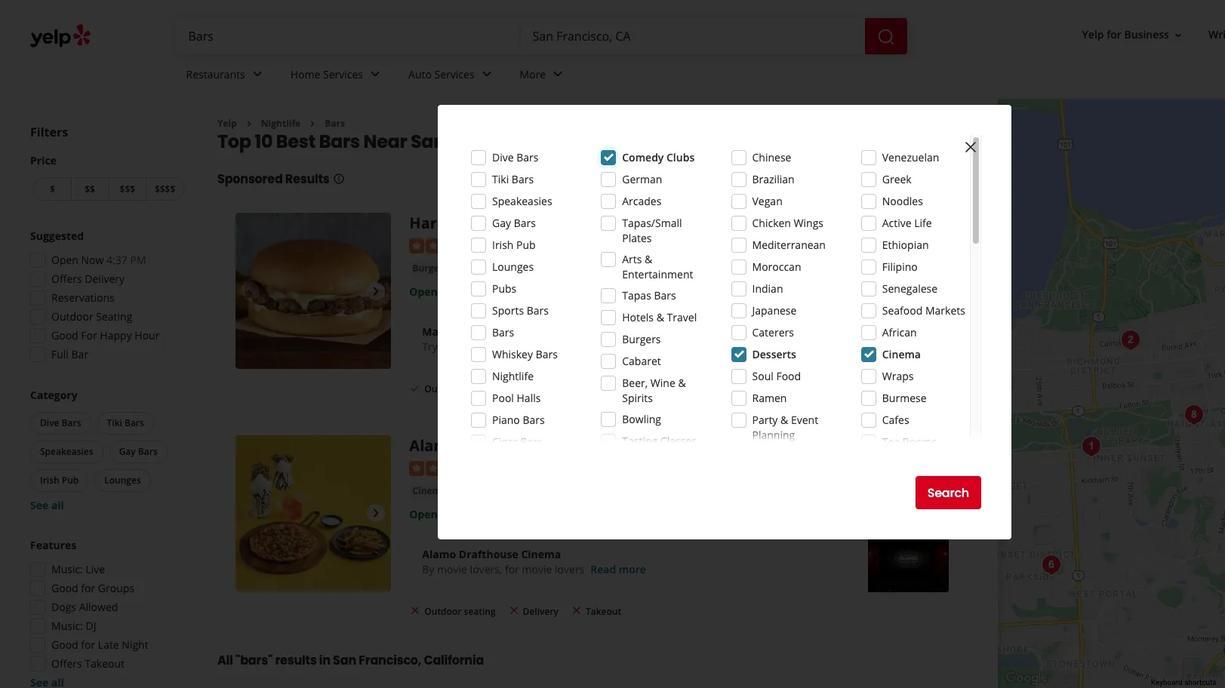 Task type: locate. For each thing, give the bounding box(es) containing it.
cinema button
[[409, 484, 450, 499]]

open until 10:00 pm down american
[[409, 284, 511, 299]]

1 16 chevron right v2 image from the left
[[243, 118, 255, 130]]

1 vertical spatial california
[[424, 652, 484, 670]]

zam zam image
[[1179, 400, 1210, 430]]

3 good from the top
[[51, 638, 78, 652]]

1 vertical spatial previous image
[[242, 505, 260, 523]]

1 vertical spatial pm
[[495, 284, 511, 299]]

irish pub up all
[[40, 474, 79, 487]]

0 vertical spatial pm
[[130, 253, 146, 267]]

1 horizontal spatial tiki
[[492, 172, 509, 186]]

2 offers from the top
[[51, 657, 82, 671]]

10
[[255, 129, 273, 154]]

16 close v2 image for takeout
[[571, 605, 583, 617]]

&
[[645, 252, 652, 266], [657, 310, 664, 325], [678, 376, 686, 390], [781, 413, 788, 427]]

1 movie from the left
[[437, 562, 467, 576]]

0 horizontal spatial san
[[333, 652, 356, 670]]

cinema link
[[409, 484, 450, 499]]

1 slideshow element from the top
[[236, 213, 391, 369]]

lounges inside search dialog
[[492, 260, 534, 274]]

16 checkmark v2 image
[[508, 382, 520, 395]]

next image
[[367, 282, 385, 300], [367, 505, 385, 523]]

open until 10:00 pm down cinema link on the left bottom of page
[[409, 507, 511, 521]]

& up planning on the right bottom of page
[[781, 413, 788, 427]]

community
[[882, 457, 940, 471]]

gay bars up 2.8
[[492, 216, 536, 230]]

dive up cafe
[[492, 150, 514, 165]]

0 vertical spatial dive bars
[[492, 150, 539, 165]]

0 horizontal spatial burgers
[[412, 262, 448, 275]]

soul food
[[752, 369, 801, 383]]

0 vertical spatial irish
[[492, 238, 514, 252]]

tiki up cafe
[[492, 172, 509, 186]]

comedy
[[622, 150, 664, 165]]

2 16 close v2 image from the left
[[508, 605, 520, 617]]

lounges up pubs
[[492, 260, 534, 274]]

alamo
[[409, 436, 458, 456], [422, 547, 456, 561]]

for for late
[[81, 638, 95, 652]]

1 vertical spatial group
[[27, 388, 187, 513]]

1 horizontal spatial irish pub
[[492, 238, 536, 252]]

1 vertical spatial irish
[[40, 474, 59, 487]]

good for good for happy hour
[[51, 328, 78, 343]]

for
[[81, 328, 97, 343]]

1 open until 10:00 pm from the top
[[409, 284, 511, 299]]

yelp inside button
[[1082, 28, 1104, 42]]

1 outdoor seating from the top
[[425, 383, 496, 395]]

san right near on the top of page
[[411, 129, 445, 154]]

& left travel
[[657, 310, 664, 325]]

24 chevron down v2 image right restaurants on the top left
[[248, 65, 266, 83]]

dive bars button
[[30, 412, 91, 435]]

movie left lovers at the left bottom of the page
[[522, 562, 552, 576]]

group containing suggested
[[26, 229, 187, 367]]

yelp left business
[[1082, 28, 1104, 42]]

0 vertical spatial drafthouse
[[462, 436, 547, 456]]

1 vertical spatial good
[[51, 581, 78, 596]]

drafthouse
[[462, 436, 547, 456], [459, 547, 518, 561]]

music: down dogs
[[51, 619, 83, 633]]

moroccan
[[752, 260, 801, 274]]

dive bars
[[492, 150, 539, 165], [40, 417, 81, 430]]

2 vertical spatial takeout
[[85, 657, 125, 671]]

1 vertical spatial offers
[[51, 657, 82, 671]]

24 chevron down v2 image
[[478, 65, 496, 83]]

all
[[217, 652, 233, 670]]

the sage & drifter image
[[1077, 431, 1107, 462]]

cafes
[[882, 413, 909, 427]]

16 chevron right v2 image
[[243, 118, 255, 130], [307, 118, 319, 130]]

read right today!
[[574, 340, 600, 354]]

0 horizontal spatial pub
[[62, 474, 79, 487]]

seating
[[464, 383, 496, 395], [464, 605, 496, 618]]

burgers up "cabaret"
[[622, 332, 661, 347]]

1 vertical spatial more
[[619, 562, 646, 576]]

cinema inside search dialog
[[882, 347, 921, 362]]

delivery right 16 checkmark v2 icon
[[523, 383, 559, 395]]

gay bars down tiki bars button
[[119, 445, 158, 458]]

& inside arts & entertainment
[[645, 252, 652, 266]]

cocktail bars link
[[571, 261, 636, 276]]

music: live
[[51, 562, 105, 577]]

$$$$ button
[[146, 177, 184, 201]]

dive bars down category
[[40, 417, 81, 430]]

previous image
[[242, 282, 260, 300], [242, 505, 260, 523]]

hard rock cafe
[[409, 213, 524, 234]]

francisco, right in
[[359, 652, 421, 670]]

hard rock cafe image
[[236, 213, 391, 369]]

2 vertical spatial open
[[409, 507, 438, 521]]

1 vertical spatial francisco,
[[359, 652, 421, 670]]

drafthouse inside alamo drafthouse cinema by movie lovers, for movie lovers read more
[[459, 547, 518, 561]]

dive inside search dialog
[[492, 150, 514, 165]]

open until 10:00 pm for rock
[[409, 284, 511, 299]]

speakeasies button
[[30, 441, 103, 464]]

music: dj
[[51, 619, 96, 633]]

2 open until 10:00 pm from the top
[[409, 507, 511, 521]]

1 until from the top
[[440, 284, 463, 299]]

10:00 down american
[[465, 284, 492, 299]]

1 horizontal spatial speakeasies
[[492, 194, 552, 208]]

seating left 16 checkmark v2 icon
[[464, 383, 496, 395]]

arts & entertainment
[[622, 252, 693, 282]]

francisco, down 24 chevron down v2 icon
[[449, 129, 542, 154]]

0 vertical spatial francisco,
[[449, 129, 542, 154]]

0 vertical spatial delivery
[[85, 272, 125, 286]]

0 horizontal spatial 16 chevron right v2 image
[[243, 118, 255, 130]]

2 next image from the top
[[367, 505, 385, 523]]

24 chevron down v2 image inside home services link
[[366, 65, 384, 83]]

1 vertical spatial gay
[[119, 445, 136, 458]]

delivery down open now 4:37 pm
[[85, 272, 125, 286]]

0 vertical spatial alamo
[[409, 436, 458, 456]]

2 10:00 from the top
[[465, 507, 492, 521]]

irish pub inside button
[[40, 474, 79, 487]]

16 close v2 image
[[409, 605, 421, 617], [508, 605, 520, 617], [571, 605, 583, 617]]

burgers down 2.8 star rating image
[[412, 262, 448, 275]]

outdoor seating down new at left
[[425, 383, 496, 395]]

1 previous image from the top
[[242, 282, 260, 300]]

pm right 4:37
[[130, 253, 146, 267]]

1 horizontal spatial gay
[[492, 216, 511, 230]]

0 vertical spatial 10:00
[[465, 284, 492, 299]]

drafthouse up lovers,
[[459, 547, 518, 561]]

pm inside group
[[130, 253, 146, 267]]

0 vertical spatial group
[[26, 229, 187, 367]]

alamo inside alamo drafthouse cinema by movie lovers, for movie lovers read more
[[422, 547, 456, 561]]

tapas
[[622, 288, 651, 303]]

10:00 for rock
[[465, 284, 492, 299]]

good up dogs
[[51, 581, 78, 596]]

seating for drafthouse
[[464, 605, 496, 618]]

close image
[[962, 138, 980, 156]]

0 vertical spatial music:
[[51, 562, 83, 577]]

1 services from the left
[[323, 67, 363, 81]]

near
[[363, 129, 407, 154]]

nightlife down whiskey
[[492, 369, 534, 383]]

good up the 'full'
[[51, 328, 78, 343]]

1 horizontal spatial francisco,
[[449, 129, 542, 154]]

offers takeout
[[51, 657, 125, 671]]

pub inside button
[[62, 474, 79, 487]]

1 vertical spatial next image
[[367, 505, 385, 523]]

0 vertical spatial previous image
[[242, 282, 260, 300]]

& right wine
[[678, 376, 686, 390]]

2 services from the left
[[434, 67, 474, 81]]

auto services
[[408, 67, 474, 81]]

24 chevron down v2 image for home services
[[366, 65, 384, 83]]

0 vertical spatial next image
[[367, 282, 385, 300]]

0 horizontal spatial tiki bars
[[107, 417, 144, 430]]

0 vertical spatial speakeasies
[[492, 194, 552, 208]]

pub right 2.8
[[516, 238, 536, 252]]

nightlife right top
[[261, 117, 301, 130]]

1 vertical spatial speakeasies
[[40, 445, 93, 458]]

0 vertical spatial yelp
[[1082, 28, 1104, 42]]

1 vertical spatial open until 10:00 pm
[[409, 507, 511, 521]]

whiskey bars
[[492, 347, 558, 362]]

american (traditional)
[[460, 262, 562, 275]]

16 chevron right v2 image for bars
[[307, 118, 319, 130]]

2 vertical spatial delivery
[[523, 605, 559, 618]]

pm for hard
[[495, 284, 511, 299]]

0 vertical spatial outdoor
[[51, 310, 93, 324]]

open now 4:37 pm
[[51, 253, 146, 267]]

0 vertical spatial lounges
[[492, 260, 534, 274]]

outdoor down reservations at the left top
[[51, 310, 93, 324]]

1 music: from the top
[[51, 562, 83, 577]]

american (traditional) link
[[457, 261, 565, 276]]

tiki bars
[[492, 172, 534, 186], [107, 417, 144, 430]]

1 vertical spatial lounges
[[104, 474, 141, 487]]

more up "cabaret"
[[603, 340, 630, 354]]

wharf
[[704, 262, 734, 276]]

seating down lovers,
[[464, 605, 496, 618]]

0 horizontal spatial lounges
[[104, 474, 141, 487]]

tiki bars up gay bars button
[[107, 417, 144, 430]]

plates
[[622, 231, 652, 245]]

0 horizontal spatial movie
[[437, 562, 467, 576]]

2 previous image from the top
[[242, 505, 260, 523]]

dive down category
[[40, 417, 59, 430]]

0 horizontal spatial 16 close v2 image
[[409, 605, 421, 617]]

cinema inside alamo drafthouse cinema by movie lovers, for movie lovers read more
[[521, 547, 561, 561]]

0 horizontal spatial irish
[[40, 474, 59, 487]]

for right lovers,
[[505, 562, 519, 576]]

for left business
[[1107, 28, 1122, 42]]

1 horizontal spatial tiki bars
[[492, 172, 534, 186]]

0 vertical spatial pub
[[516, 238, 536, 252]]

(traditional)
[[506, 262, 562, 275]]

group containing category
[[27, 388, 187, 513]]

alamo up by
[[422, 547, 456, 561]]

good down music: dj
[[51, 638, 78, 652]]

(1.1k
[[515, 237, 538, 252]]

0 vertical spatial san
[[411, 129, 445, 154]]

16 info v2 image
[[333, 173, 345, 185]]

2 slideshow element from the top
[[236, 436, 391, 592]]

mission
[[650, 436, 707, 456]]

lost and found image
[[1037, 550, 1067, 580]]

1 horizontal spatial gay bars
[[492, 216, 536, 230]]

outdoor down by
[[425, 605, 462, 618]]

24 chevron down v2 image left the auto
[[366, 65, 384, 83]]

for up offers takeout
[[81, 638, 95, 652]]

1 vertical spatial san
[[333, 652, 356, 670]]

outdoor right 16 checkmark v2 image
[[425, 383, 462, 395]]

read right lovers at the left bottom of the page
[[591, 562, 616, 576]]

francisco,
[[449, 129, 542, 154], [359, 652, 421, 670]]

dogs allowed
[[51, 600, 118, 615]]

rooms
[[903, 435, 937, 449]]

nightlife inside search dialog
[[492, 369, 534, 383]]

in
[[319, 652, 331, 670]]

pm for alamo
[[495, 507, 511, 521]]

for up dogs allowed
[[81, 581, 95, 596]]

keyboard shortcuts button
[[1151, 678, 1217, 688]]

user actions element
[[1070, 21, 1225, 51]]

gay down tiki bars button
[[119, 445, 136, 458]]

gay bars inside search dialog
[[492, 216, 536, 230]]

search image
[[877, 28, 895, 46]]

seating for rock
[[464, 383, 496, 395]]

speakeasies down dive bars "button"
[[40, 445, 93, 458]]

senegalese
[[882, 282, 938, 296]]

1 vertical spatial yelp
[[217, 117, 237, 130]]

1 horizontal spatial services
[[434, 67, 474, 81]]

for for groups
[[81, 581, 95, 596]]

music: for music: dj
[[51, 619, 83, 633]]

& for arts
[[645, 252, 652, 266]]

3 16 close v2 image from the left
[[571, 605, 583, 617]]

2 vertical spatial outdoor
[[425, 605, 462, 618]]

dive bars up cafe
[[492, 150, 539, 165]]

movie right by
[[437, 562, 467, 576]]

1 vertical spatial outdoor
[[425, 383, 462, 395]]

our
[[440, 340, 458, 354]]

services for home services
[[323, 67, 363, 81]]

slideshow element
[[236, 213, 391, 369], [236, 436, 391, 592]]

0 horizontal spatial gay bars
[[119, 445, 158, 458]]

yelp left 10
[[217, 117, 237, 130]]

services right home at the left top
[[323, 67, 363, 81]]

1 offers from the top
[[51, 272, 82, 286]]

0 horizontal spatial california
[[424, 652, 484, 670]]

for
[[1107, 28, 1122, 42], [505, 562, 519, 576], [81, 581, 95, 596], [81, 638, 95, 652]]

0 horizontal spatial irish pub
[[40, 474, 79, 487]]

cinema left new
[[551, 436, 608, 456]]

1 horizontal spatial irish
[[492, 238, 514, 252]]

gay bars inside gay bars button
[[119, 445, 158, 458]]

gay
[[492, 216, 511, 230], [119, 445, 136, 458]]

1 vertical spatial irish pub
[[40, 474, 79, 487]]

open down cinema link on the left bottom of page
[[409, 507, 438, 521]]

1 horizontal spatial movie
[[522, 562, 552, 576]]

open until 10:00 pm
[[409, 284, 511, 299], [409, 507, 511, 521]]

1 horizontal spatial 16 chevron right v2 image
[[307, 118, 319, 130]]

services left 24 chevron down v2 icon
[[434, 67, 474, 81]]

until down burgers button
[[440, 284, 463, 299]]

1 vertical spatial tiki bars
[[107, 417, 144, 430]]

san right in
[[333, 652, 356, 670]]

1 good from the top
[[51, 328, 78, 343]]

irish up see all
[[40, 474, 59, 487]]

for inside button
[[1107, 28, 1122, 42]]

16 chevron right v2 image for nightlife
[[243, 118, 255, 130]]

cinema down 3.5 star rating image
[[412, 484, 447, 497]]

food
[[776, 369, 801, 383]]

10:00 down 3.5 star rating image
[[465, 507, 492, 521]]

outdoor seating for drafthouse
[[425, 605, 496, 618]]

1 24 chevron down v2 image from the left
[[248, 65, 266, 83]]

gay up 2.8
[[492, 216, 511, 230]]

irish
[[492, 238, 514, 252], [40, 474, 59, 487]]

alamo drafthouse cinema new mission image
[[236, 436, 391, 592]]

1 vertical spatial outdoor seating
[[425, 605, 496, 618]]

2 outdoor seating from the top
[[425, 605, 496, 618]]

search dialog
[[0, 0, 1225, 688]]

1 vertical spatial dive
[[40, 417, 59, 430]]

pub up all
[[62, 474, 79, 487]]

outdoor inside group
[[51, 310, 93, 324]]

read inside alamo drafthouse cinema by movie lovers, for movie lovers read more
[[591, 562, 616, 576]]

16 info v2 image
[[955, 138, 968, 150]]

tiki inside search dialog
[[492, 172, 509, 186]]

cinema down african at the top right of page
[[882, 347, 921, 362]]

until down cinema link on the left bottom of page
[[440, 507, 463, 521]]

pub inside search dialog
[[516, 238, 536, 252]]

offers up reservations at the left top
[[51, 272, 82, 286]]

0 horizontal spatial speakeasies
[[40, 445, 93, 458]]

1 next image from the top
[[367, 282, 385, 300]]

nightlife
[[261, 117, 301, 130], [492, 369, 534, 383]]

1 vertical spatial gay bars
[[119, 445, 158, 458]]

offers for offers takeout
[[51, 657, 82, 671]]

16 chevron right v2 image left bars link
[[307, 118, 319, 130]]

3.5 star rating image
[[409, 461, 491, 476]]

16 close v2 image for delivery
[[508, 605, 520, 617]]

& right arts
[[645, 252, 652, 266]]

tapas bars
[[622, 288, 676, 303]]

delivery down alamo drafthouse cinema by movie lovers, for movie lovers read more
[[523, 605, 559, 618]]

24 chevron down v2 image inside restaurants link
[[248, 65, 266, 83]]

1 horizontal spatial dive
[[492, 150, 514, 165]]

2 music: from the top
[[51, 619, 83, 633]]

0 vertical spatial gay bars
[[492, 216, 536, 230]]

1 seating from the top
[[464, 383, 496, 395]]

2 good from the top
[[51, 581, 78, 596]]

hotels & travel
[[622, 310, 697, 325]]

1 horizontal spatial dive bars
[[492, 150, 539, 165]]

1 vertical spatial nightlife
[[492, 369, 534, 383]]

None search field
[[176, 18, 910, 54]]

1 10:00 from the top
[[465, 284, 492, 299]]

party
[[752, 413, 778, 427]]

shortcuts
[[1185, 679, 1217, 687]]

outdoor seating down lovers,
[[425, 605, 496, 618]]

next image for alamo
[[367, 505, 385, 523]]

dive bars inside search dialog
[[492, 150, 539, 165]]

tiki up gay bars button
[[107, 417, 122, 430]]

speakeasies up cafe
[[492, 194, 552, 208]]

0 vertical spatial offers
[[51, 272, 82, 286]]

0 horizontal spatial yelp
[[217, 117, 237, 130]]

music: down features
[[51, 562, 83, 577]]

16 checkmark v2 image
[[409, 382, 421, 395]]

more link
[[508, 54, 579, 98]]

lounges down gay bars button
[[104, 474, 141, 487]]

irish inside search dialog
[[492, 238, 514, 252]]

burgers inside search dialog
[[622, 332, 661, 347]]

0 horizontal spatial tiki
[[107, 417, 122, 430]]

2 vertical spatial group
[[26, 538, 187, 688]]

0 vertical spatial open
[[51, 253, 78, 267]]

0 vertical spatial irish pub
[[492, 238, 536, 252]]

0 vertical spatial open until 10:00 pm
[[409, 284, 511, 299]]

new
[[460, 340, 481, 354]]

24 chevron down v2 image inside more link
[[549, 65, 567, 83]]

irish down cafe
[[492, 238, 514, 252]]

planning
[[752, 428, 795, 442]]

0 horizontal spatial dive
[[40, 417, 59, 430]]

2 seating from the top
[[464, 605, 496, 618]]

3 24 chevron down v2 image from the left
[[549, 65, 567, 83]]

0 horizontal spatial 24 chevron down v2 image
[[248, 65, 266, 83]]

0 horizontal spatial francisco,
[[359, 652, 421, 670]]

0 vertical spatial slideshow element
[[236, 213, 391, 369]]

more right lovers at the left bottom of the page
[[619, 562, 646, 576]]

irish pub down cafe
[[492, 238, 536, 252]]

24 chevron down v2 image right more on the left top
[[549, 65, 567, 83]]

2 until from the top
[[440, 507, 463, 521]]

halls
[[517, 391, 541, 405]]

cinema up lovers at the left bottom of the page
[[521, 547, 561, 561]]

0 vertical spatial until
[[440, 284, 463, 299]]

slideshow element for alamo
[[236, 436, 391, 592]]

& inside party & event planning
[[781, 413, 788, 427]]

delivery for hard
[[523, 383, 559, 395]]

tiki bars up cafe
[[492, 172, 534, 186]]

service/non-
[[882, 472, 945, 486]]

open down burgers "link"
[[409, 284, 438, 299]]

see
[[30, 498, 49, 513]]

home services
[[290, 67, 363, 81]]

alamo for alamo drafthouse cinema new mission
[[409, 436, 458, 456]]

features
[[30, 538, 76, 553]]

$$$ button
[[108, 177, 146, 201]]

gay bars button
[[109, 441, 167, 464]]

1 horizontal spatial burgers
[[622, 332, 661, 347]]

0 vertical spatial outdoor seating
[[425, 383, 496, 395]]

0 horizontal spatial gay
[[119, 445, 136, 458]]

pm up alamo drafthouse cinema by movie lovers, for movie lovers read more
[[495, 507, 511, 521]]

1 horizontal spatial california
[[546, 129, 635, 154]]

arts
[[622, 252, 642, 266]]

2 24 chevron down v2 image from the left
[[366, 65, 384, 83]]

gay inside gay bars button
[[119, 445, 136, 458]]

1 vertical spatial alamo
[[422, 547, 456, 561]]

allowed
[[79, 600, 118, 615]]

california
[[546, 129, 635, 154], [424, 652, 484, 670]]

16 chevron right v2 image right yelp link
[[243, 118, 255, 130]]

1 horizontal spatial lounges
[[492, 260, 534, 274]]

open down suggested
[[51, 253, 78, 267]]

cabaret
[[622, 354, 661, 368]]

1 vertical spatial read
[[591, 562, 616, 576]]

2 16 chevron right v2 image from the left
[[307, 118, 319, 130]]

1 16 close v2 image from the left
[[409, 605, 421, 617]]

0 vertical spatial good
[[51, 328, 78, 343]]

lovers
[[555, 562, 585, 576]]

alamo drafthouse cinema by movie lovers, for movie lovers read more
[[422, 547, 646, 576]]

alamo up 3.5 star rating image
[[409, 436, 458, 456]]

group
[[26, 229, 187, 367], [27, 388, 187, 513], [26, 538, 187, 688]]

1 vertical spatial dive bars
[[40, 417, 81, 430]]

pm up sports on the top of page
[[495, 284, 511, 299]]

piano bars
[[492, 413, 545, 427]]

0 vertical spatial tiki
[[492, 172, 509, 186]]

offers down good for late night
[[51, 657, 82, 671]]

cocktail bars button
[[571, 261, 636, 276]]

suggested
[[30, 229, 84, 243]]

2 vertical spatial pm
[[495, 507, 511, 521]]

16 close v2 image for outdoor seating
[[409, 605, 421, 617]]

"bars"
[[235, 652, 273, 670]]

drafthouse down the piano
[[462, 436, 547, 456]]

1 vertical spatial pub
[[62, 474, 79, 487]]

0 vertical spatial nightlife
[[261, 117, 301, 130]]

0 vertical spatial burgers
[[412, 262, 448, 275]]

profit
[[882, 487, 909, 501]]

& inside beer, wine & spirits
[[678, 376, 686, 390]]

takeout inside group
[[85, 657, 125, 671]]

24 chevron down v2 image
[[248, 65, 266, 83], [366, 65, 384, 83], [549, 65, 567, 83]]

fisherman's wharf
[[642, 262, 734, 276]]



Task type: describe. For each thing, give the bounding box(es) containing it.
2.8 star rating image
[[409, 238, 491, 254]]

home
[[290, 67, 320, 81]]

2 movie from the left
[[522, 562, 552, 576]]

tapas/small
[[622, 216, 682, 230]]

gay inside search dialog
[[492, 216, 511, 230]]

yelp for business
[[1082, 28, 1169, 42]]

reviews)
[[541, 237, 582, 252]]

sports
[[492, 303, 524, 318]]

burmese
[[882, 391, 927, 405]]

kids
[[484, 340, 504, 354]]

by
[[422, 562, 434, 576]]

10:00 for drafthouse
[[465, 507, 492, 521]]

pubs
[[492, 282, 517, 296]]

0 vertical spatial takeout
[[586, 383, 621, 395]]

lovers,
[[470, 562, 502, 576]]

speakeasies inside search dialog
[[492, 194, 552, 208]]

cocktail
[[574, 262, 610, 275]]

restaurants
[[186, 67, 245, 81]]

scarlet lounge image
[[1116, 325, 1146, 355]]

outdoor for alamo
[[425, 605, 462, 618]]

see all button
[[30, 498, 64, 513]]

open for hard
[[409, 284, 438, 299]]

bar
[[71, 347, 88, 362]]

wri
[[1209, 28, 1225, 42]]

tiki bars inside search dialog
[[492, 172, 534, 186]]

$$$
[[120, 183, 135, 196]]

dj
[[86, 619, 96, 633]]

0 vertical spatial california
[[546, 129, 635, 154]]

dogs
[[51, 600, 76, 615]]

group containing features
[[26, 538, 187, 688]]

tea rooms
[[882, 435, 937, 449]]

offers for offers delivery
[[51, 272, 82, 286]]

seafood markets
[[882, 303, 965, 318]]

all "bars" results in san francisco, california
[[217, 652, 484, 670]]

24 chevron down v2 image for more
[[549, 65, 567, 83]]

slideshow element for hard
[[236, 213, 391, 369]]

magic
[[422, 324, 453, 339]]

now
[[81, 253, 104, 267]]

active
[[882, 216, 912, 230]]

nightlife link
[[261, 117, 301, 130]]

cinema inside button
[[412, 484, 447, 497]]

dive bars inside "button"
[[40, 417, 81, 430]]

good for late night
[[51, 638, 148, 652]]

& for party
[[781, 413, 788, 427]]

$
[[50, 183, 55, 196]]

caterers
[[752, 325, 794, 340]]

1 vertical spatial takeout
[[586, 605, 621, 618]]

delivery for alamo
[[523, 605, 559, 618]]

ethiopian
[[882, 238, 929, 252]]

ramen
[[752, 391, 787, 405]]

active life
[[882, 216, 932, 230]]

good for good for late night
[[51, 638, 78, 652]]

speakeasies inside button
[[40, 445, 93, 458]]

good for happy hour
[[51, 328, 160, 343]]

hard
[[409, 213, 446, 234]]

community service/non- profit
[[882, 457, 945, 501]]

for for business
[[1107, 28, 1122, 42]]

open inside group
[[51, 253, 78, 267]]

cafe
[[491, 213, 524, 234]]

offers delivery
[[51, 272, 125, 286]]

previous image for alamo drafthouse cinema new mission
[[242, 505, 260, 523]]

previous image for hard rock cafe
[[242, 282, 260, 300]]

& for hotels
[[657, 310, 664, 325]]

irish inside button
[[40, 474, 59, 487]]

google image
[[1001, 669, 1051, 688]]

$$$$
[[155, 183, 175, 196]]

alamo for alamo drafthouse cinema by movie lovers, for movie lovers read more
[[422, 547, 456, 561]]

chicken wings
[[752, 216, 824, 230]]

4:37
[[107, 253, 127, 267]]

hotels
[[622, 310, 654, 325]]

price group
[[30, 153, 187, 204]]

auto services link
[[396, 54, 508, 98]]

outdoor for hard
[[425, 383, 462, 395]]

mediterranean
[[752, 238, 826, 252]]

irish pub inside search dialog
[[492, 238, 536, 252]]

tiki inside button
[[107, 417, 122, 430]]

next image for hard
[[367, 282, 385, 300]]

outdoor seating
[[51, 310, 132, 324]]

wri link
[[1203, 21, 1225, 49]]

chicken
[[752, 216, 791, 230]]

menu
[[506, 340, 535, 354]]

home services link
[[278, 54, 396, 98]]

drafthouse for alamo drafthouse cinema by movie lovers, for movie lovers read more
[[459, 547, 518, 561]]

classes
[[660, 434, 697, 448]]

spirits
[[622, 391, 653, 405]]

24 chevron down v2 image for restaurants
[[248, 65, 266, 83]]

auto
[[408, 67, 432, 81]]

search button
[[915, 476, 981, 510]]

drafthouse for alamo drafthouse cinema new mission
[[462, 436, 547, 456]]

brazilian
[[752, 172, 795, 186]]

fisherman's
[[642, 262, 701, 276]]

bars inside button
[[613, 262, 633, 275]]

more inside alamo drafthouse cinema by movie lovers, for movie lovers read more
[[619, 562, 646, 576]]

burgers inside button
[[412, 262, 448, 275]]

services for auto services
[[434, 67, 474, 81]]

yelp for yelp for business
[[1082, 28, 1104, 42]]

tiki bars inside button
[[107, 417, 144, 430]]

african
[[882, 325, 917, 340]]

tapas/small plates
[[622, 216, 682, 245]]

markets
[[925, 303, 965, 318]]

good for good for groups
[[51, 581, 78, 596]]

cocktail bars
[[574, 262, 633, 275]]

pool halls
[[492, 391, 541, 405]]

open until 10:00 pm for drafthouse
[[409, 507, 511, 521]]

delivery inside group
[[85, 272, 125, 286]]

16 chevron down v2 image
[[1172, 29, 1184, 41]]

$ button
[[33, 177, 71, 201]]

best
[[276, 129, 316, 154]]

venezuelan
[[882, 150, 939, 165]]

dive inside "button"
[[40, 417, 59, 430]]

open for alamo
[[409, 507, 438, 521]]

rock
[[450, 213, 487, 234]]

kicks
[[456, 324, 483, 339]]

price
[[30, 153, 57, 168]]

off
[[486, 324, 501, 339]]

american (traditional) button
[[457, 261, 565, 276]]

arcades
[[622, 194, 662, 208]]

bars inside "button"
[[62, 417, 81, 430]]

pool
[[492, 391, 514, 405]]

map region
[[886, 0, 1225, 688]]

sports bars
[[492, 303, 549, 318]]

0 horizontal spatial nightlife
[[261, 117, 301, 130]]

read inside magic kicks off here try our new kids menu today! read more
[[574, 340, 600, 354]]

for inside alamo drafthouse cinema by movie lovers, for movie lovers read more
[[505, 562, 519, 576]]

tasting classes
[[622, 434, 697, 448]]

more inside magic kicks off here try our new kids menu today! read more
[[603, 340, 630, 354]]

music: for music: live
[[51, 562, 83, 577]]

keyboard
[[1151, 679, 1183, 687]]

outdoor seating for rock
[[425, 383, 496, 395]]

party & event planning
[[752, 413, 818, 442]]

until for alamo
[[440, 507, 463, 521]]

tasting
[[622, 434, 658, 448]]

until for hard
[[440, 284, 463, 299]]

new
[[612, 436, 646, 456]]

full bar
[[51, 347, 88, 362]]

sponsored results
[[217, 171, 330, 188]]

lounges inside button
[[104, 474, 141, 487]]

yelp for yelp link
[[217, 117, 237, 130]]

all
[[51, 498, 64, 513]]

hard rock cafe link
[[409, 213, 524, 234]]

business categories element
[[174, 54, 1225, 98]]



Task type: vqa. For each thing, say whether or not it's contained in the screenshot.
topmost Alamo
yes



